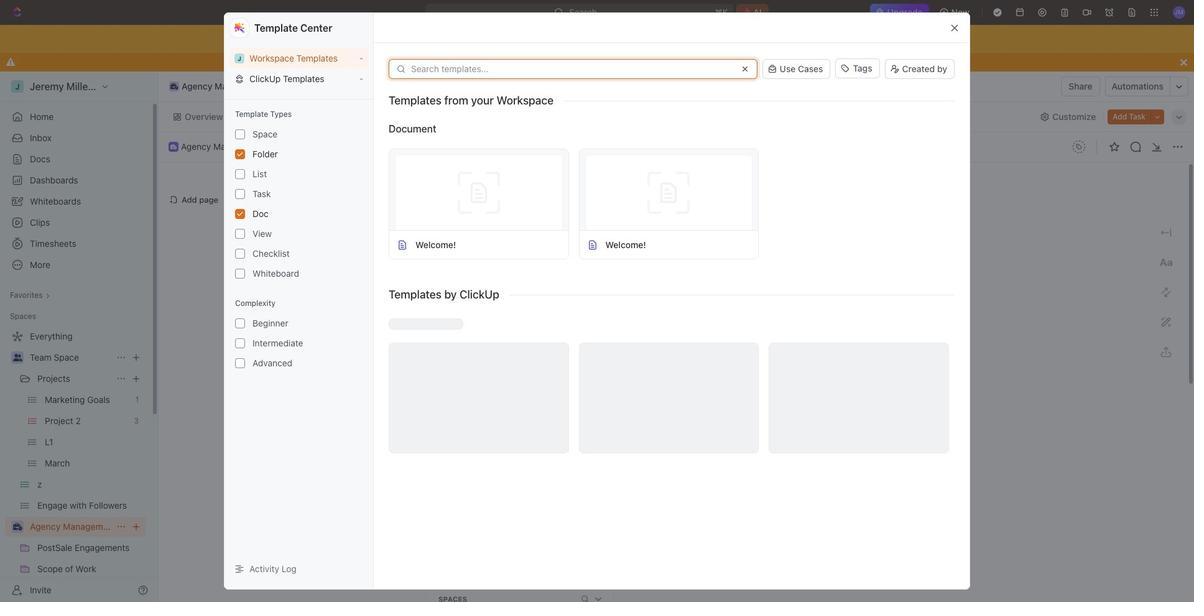Task type: locate. For each thing, give the bounding box(es) containing it.
sidebar navigation
[[0, 72, 159, 602]]

jeremy miller's workspace, , element
[[235, 53, 245, 63]]

None checkbox
[[235, 129, 245, 139], [235, 149, 245, 159], [235, 229, 245, 239], [235, 129, 245, 139], [235, 149, 245, 159], [235, 229, 245, 239]]

Search templates... text field
[[411, 64, 733, 74]]

1 horizontal spatial doc template element
[[587, 239, 598, 250]]

1 doc template element from the left
[[397, 239, 408, 250]]

doc template image
[[587, 239, 598, 250]]

tree inside sidebar navigation
[[5, 327, 146, 602]]

0 horizontal spatial doc template element
[[397, 239, 408, 250]]

tree
[[5, 327, 146, 602]]

None checkbox
[[235, 169, 245, 179], [235, 189, 245, 199], [235, 209, 245, 219], [235, 249, 245, 259], [235, 269, 245, 279], [235, 319, 245, 329], [235, 339, 245, 348], [235, 358, 245, 368], [235, 169, 245, 179], [235, 189, 245, 199], [235, 209, 245, 219], [235, 249, 245, 259], [235, 269, 245, 279], [235, 319, 245, 329], [235, 339, 245, 348], [235, 358, 245, 368]]

business time image
[[170, 83, 178, 90], [170, 144, 177, 149]]

doc template element
[[397, 239, 408, 250], [587, 239, 598, 250]]

0 vertical spatial business time image
[[170, 83, 178, 90]]



Task type: describe. For each thing, give the bounding box(es) containing it.
doc template image
[[397, 239, 408, 250]]

business time image
[[13, 523, 22, 531]]

user group image
[[13, 354, 22, 361]]

2 doc template element from the left
[[587, 239, 598, 250]]

1 vertical spatial business time image
[[170, 144, 177, 149]]



Task type: vqa. For each thing, say whether or not it's contained in the screenshot.
first 👤Personal dropdown button from the top
no



